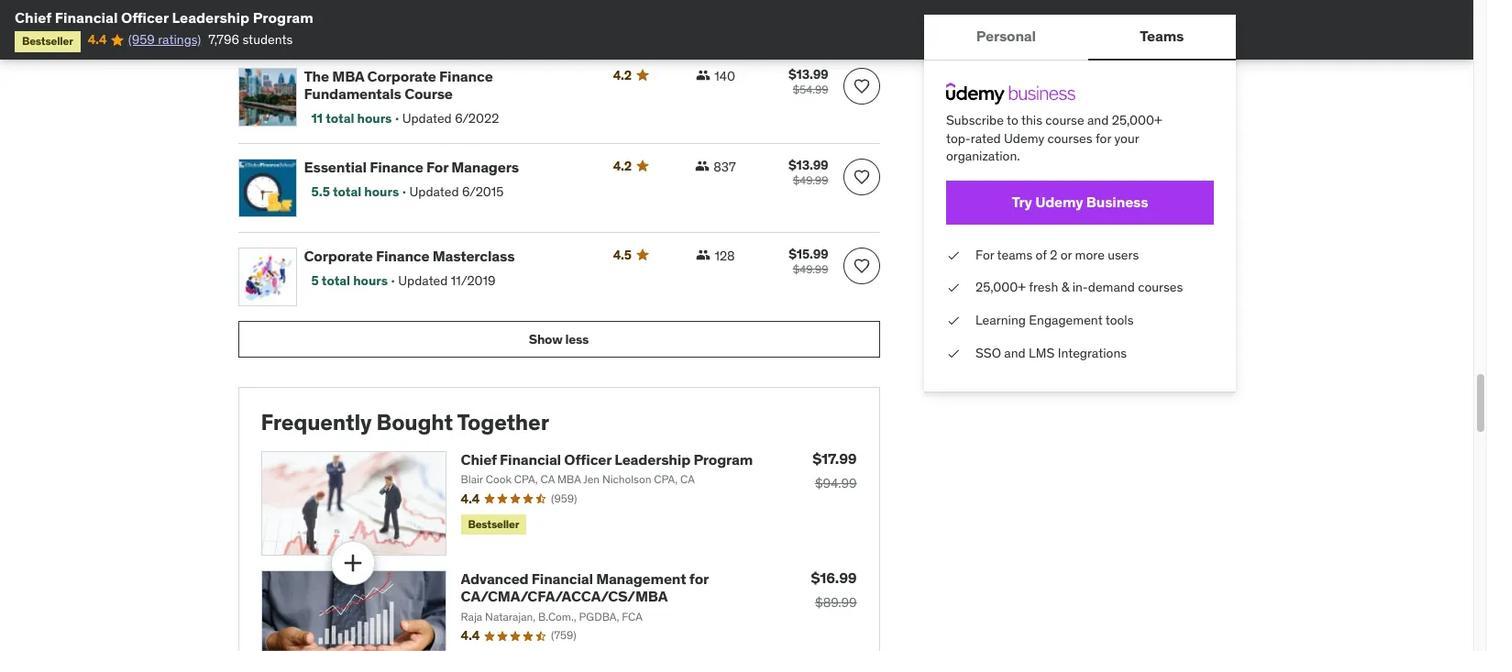 Task type: locate. For each thing, give the bounding box(es) containing it.
2 vertical spatial financial
[[532, 570, 593, 588]]

1 horizontal spatial courses
[[1138, 279, 1183, 296]]

1 vertical spatial $49.99
[[793, 262, 829, 276]]

for left 'teams'
[[975, 246, 994, 263]]

0 vertical spatial leadership
[[172, 8, 250, 27]]

wishlist image
[[852, 257, 871, 275]]

1 horizontal spatial officer
[[564, 450, 612, 468]]

4.4
[[88, 32, 107, 48], [461, 490, 480, 507], [461, 628, 480, 644]]

essential finance for managers
[[304, 158, 519, 176]]

1 horizontal spatial and
[[1087, 112, 1109, 128]]

1 vertical spatial 25,000+
[[975, 279, 1026, 296]]

udemy down this
[[1004, 130, 1044, 146]]

(959)
[[551, 491, 577, 505]]

hours for essential
[[364, 183, 399, 200]]

0 vertical spatial wishlist image
[[852, 77, 871, 95]]

0 horizontal spatial bestseller
[[22, 34, 73, 48]]

financial inside chief financial officer leadership program blair cook cpa, ca mba jen nicholson cpa, ca
[[500, 450, 561, 468]]

hours down corporate finance masterclass
[[353, 272, 388, 289]]

25,000+ inside subscribe to this course and 25,000+ top‑rated udemy courses for your organization.
[[1112, 112, 1162, 128]]

$49.99
[[793, 173, 828, 187], [793, 262, 829, 276]]

2 vertical spatial 4.4
[[461, 628, 480, 644]]

xsmall image for for teams of 2 or more users
[[946, 246, 961, 264]]

0 vertical spatial $13.99
[[789, 66, 829, 82]]

1 horizontal spatial mba
[[558, 472, 581, 486]]

your
[[1114, 130, 1139, 146]]

bought
[[377, 408, 453, 436]]

updated down course
[[402, 110, 452, 127]]

xsmall image
[[696, 68, 711, 82], [695, 159, 710, 173], [946, 246, 961, 264], [696, 248, 711, 262], [946, 279, 961, 297], [946, 312, 961, 330]]

finance up updated 11/2019
[[376, 247, 430, 265]]

1 vertical spatial officer
[[564, 450, 612, 468]]

30
[[311, 20, 327, 36]]

finance up 5.5 total hours
[[370, 158, 423, 176]]

1 vertical spatial and
[[1004, 344, 1025, 361]]

4.4 down blair
[[461, 490, 480, 507]]

25,000+ up your
[[1112, 112, 1162, 128]]

for right management
[[689, 570, 709, 588]]

and right 'sso'
[[1004, 344, 1025, 361]]

tools
[[1105, 312, 1133, 328]]

1 wishlist image from the top
[[852, 77, 871, 95]]

4.4 for advanced financial management for ca/cma/cfa/acca/cs/mba
[[461, 628, 480, 644]]

hours down fundamentals
[[357, 110, 392, 127]]

for inside advanced financial management for ca/cma/cfa/acca/cs/mba raja natarajan, b.com., pgdba, fca
[[689, 570, 709, 588]]

2 vertical spatial finance
[[376, 247, 430, 265]]

bestseller
[[22, 34, 73, 48], [468, 517, 519, 530]]

(959
[[128, 32, 155, 48]]

1 vertical spatial for
[[689, 570, 709, 588]]

0 vertical spatial financial
[[55, 8, 118, 27]]

1 vertical spatial udemy
[[1035, 193, 1083, 211]]

hours for the
[[357, 110, 392, 127]]

1 vertical spatial chief
[[461, 450, 497, 468]]

leadership inside chief financial officer leadership program blair cook cpa, ca mba jen nicholson cpa, ca
[[615, 450, 691, 468]]

0 horizontal spatial cpa,
[[514, 472, 538, 486]]

mba right the
[[332, 67, 364, 85]]

cpa, right cook
[[514, 472, 538, 486]]

updated 6/2015
[[409, 183, 504, 200]]

chief
[[15, 8, 52, 27], [461, 450, 497, 468]]

4.4 down raja
[[461, 628, 480, 644]]

2 $13.99 from the top
[[789, 157, 828, 173]]

for up updated 6/2015
[[426, 158, 448, 176]]

for
[[1095, 130, 1111, 146], [689, 570, 709, 588]]

corporate inside 'the mba corporate finance fundamentals course'
[[367, 67, 436, 85]]

mba inside chief financial officer leadership program blair cook cpa, ca mba jen nicholson cpa, ca
[[558, 472, 581, 486]]

financial
[[55, 8, 118, 27], [500, 450, 561, 468], [532, 570, 593, 588]]

updated for managers
[[409, 183, 459, 200]]

25,000+ fresh & in-demand courses
[[975, 279, 1183, 296]]

1 vertical spatial leadership
[[615, 450, 691, 468]]

for inside subscribe to this course and 25,000+ top‑rated udemy courses for your organization.
[[1095, 130, 1111, 146]]

financial for advanced financial management for ca/cma/cfa/acca/cs/mba raja natarajan, b.com., pgdba, fca
[[532, 570, 593, 588]]

0 vertical spatial 4.2
[[613, 67, 632, 83]]

1 horizontal spatial cpa,
[[654, 472, 678, 486]]

$49.99 left wishlist image
[[793, 262, 829, 276]]

0 horizontal spatial mba
[[332, 67, 364, 85]]

program
[[253, 8, 313, 27], [694, 450, 753, 468]]

cook
[[486, 472, 512, 486]]

cpa,
[[514, 472, 538, 486], [654, 472, 678, 486]]

0 horizontal spatial courses
[[1047, 130, 1092, 146]]

hours down essential finance for managers on the top
[[364, 183, 399, 200]]

chief financial officer leadership program
[[15, 8, 313, 27]]

together
[[457, 408, 549, 436]]

(759)
[[551, 628, 577, 642]]

finance up 6/2022
[[439, 67, 493, 85]]

0 horizontal spatial for
[[426, 158, 448, 176]]

learning
[[975, 312, 1026, 328]]

for left your
[[1095, 130, 1111, 146]]

teams button
[[1088, 15, 1236, 59]]

2 $49.99 from the top
[[793, 262, 829, 276]]

1 horizontal spatial for
[[1095, 130, 1111, 146]]

leadership up nicholson at the bottom left of page
[[615, 450, 691, 468]]

1 vertical spatial program
[[694, 450, 753, 468]]

0 vertical spatial mba
[[332, 67, 364, 85]]

mba up (959)
[[558, 472, 581, 486]]

1 vertical spatial courses
[[1138, 279, 1183, 296]]

courses
[[1047, 130, 1092, 146], [1138, 279, 1183, 296]]

tab list containing personal
[[924, 15, 1236, 61]]

financial inside advanced financial management for ca/cma/cfa/acca/cs/mba raja natarajan, b.com., pgdba, fca
[[532, 570, 593, 588]]

0 vertical spatial chief
[[15, 8, 52, 27]]

1 vertical spatial finance
[[370, 158, 423, 176]]

ca right nicholson at the bottom left of page
[[680, 472, 695, 486]]

and
[[1087, 112, 1109, 128], [1004, 344, 1025, 361]]

&
[[1061, 279, 1069, 296]]

$17.99 $94.99
[[813, 449, 857, 491]]

$49.99 up $15.99
[[793, 173, 828, 187]]

total right 11
[[326, 110, 354, 127]]

the mba corporate finance fundamentals course link
[[304, 67, 591, 103]]

and inside subscribe to this course and 25,000+ top‑rated udemy courses for your organization.
[[1087, 112, 1109, 128]]

officer for chief financial officer leadership program blair cook cpa, ca mba jen nicholson cpa, ca
[[564, 450, 612, 468]]

ca/cma/cfa/acca/cs/mba
[[461, 587, 668, 606]]

0 vertical spatial for
[[426, 158, 448, 176]]

0 vertical spatial and
[[1087, 112, 1109, 128]]

masterclass
[[433, 247, 515, 265]]

fundamentals
[[304, 84, 401, 103]]

1 vertical spatial 4.4
[[461, 490, 480, 507]]

tab list
[[924, 15, 1236, 61]]

courses right demand
[[1138, 279, 1183, 296]]

personal button
[[924, 15, 1088, 59]]

udemy inside subscribe to this course and 25,000+ top‑rated udemy courses for your organization.
[[1004, 130, 1044, 146]]

1 vertical spatial wishlist image
[[852, 168, 871, 186]]

0 horizontal spatial and
[[1004, 344, 1025, 361]]

corporate
[[367, 67, 436, 85], [304, 247, 373, 265]]

1 horizontal spatial for
[[975, 246, 994, 263]]

hours
[[361, 20, 396, 36], [357, 110, 392, 127], [364, 183, 399, 200], [353, 272, 388, 289]]

1 horizontal spatial 25,000+
[[1112, 112, 1162, 128]]

0 vertical spatial $49.99
[[793, 173, 828, 187]]

0 vertical spatial corporate
[[367, 67, 436, 85]]

0 vertical spatial officer
[[121, 8, 169, 27]]

0 horizontal spatial program
[[253, 8, 313, 27]]

1 ca from the left
[[541, 472, 555, 486]]

0 horizontal spatial ca
[[541, 472, 555, 486]]

wishlist image right $13.99 $49.99
[[852, 168, 871, 186]]

wishlist image
[[852, 77, 871, 95], [852, 168, 871, 186]]

total right 5
[[322, 272, 350, 289]]

officer inside chief financial officer leadership program blair cook cpa, ca mba jen nicholson cpa, ca
[[564, 450, 612, 468]]

users
[[1107, 246, 1139, 263]]

xsmall image for 837
[[695, 159, 710, 173]]

wishlist image for managers
[[852, 168, 871, 186]]

2 wishlist image from the top
[[852, 168, 871, 186]]

program inside chief financial officer leadership program blair cook cpa, ca mba jen nicholson cpa, ca
[[694, 450, 753, 468]]

1 horizontal spatial leadership
[[615, 450, 691, 468]]

1 4.2 from the top
[[613, 67, 632, 83]]

0 horizontal spatial chief
[[15, 8, 52, 27]]

4.4 left (959
[[88, 32, 107, 48]]

mba
[[332, 67, 364, 85], [558, 472, 581, 486]]

officer up (959
[[121, 8, 169, 27]]

course
[[405, 84, 453, 103]]

30 total hours
[[311, 20, 396, 36]]

7,796 students
[[208, 32, 293, 48]]

$13.99 for the mba corporate finance fundamentals course
[[789, 66, 829, 82]]

chief inside chief financial officer leadership program blair cook cpa, ca mba jen nicholson cpa, ca
[[461, 450, 497, 468]]

ca
[[541, 472, 555, 486], [680, 472, 695, 486]]

0 vertical spatial finance
[[439, 67, 493, 85]]

corporate up 5 total hours
[[304, 247, 373, 265]]

1 vertical spatial mba
[[558, 472, 581, 486]]

officer
[[121, 8, 169, 27], [564, 450, 612, 468]]

0 horizontal spatial for
[[689, 570, 709, 588]]

officer up jen
[[564, 450, 612, 468]]

wishlist image for finance
[[852, 77, 871, 95]]

1 vertical spatial financial
[[500, 450, 561, 468]]

total right the "5.5"
[[333, 183, 361, 200]]

udemy right try
[[1035, 193, 1083, 211]]

natarajan,
[[485, 609, 536, 623]]

hours right 30
[[361, 20, 396, 36]]

program for chief financial officer leadership program
[[253, 8, 313, 27]]

2 4.2 from the top
[[613, 158, 632, 174]]

0 vertical spatial updated
[[402, 110, 452, 127]]

0 horizontal spatial leadership
[[172, 8, 250, 27]]

$15.99
[[789, 246, 829, 262]]

advanced financial management for ca/cma/cfa/acca/cs/mba link
[[461, 570, 709, 606]]

and right course
[[1087, 112, 1109, 128]]

1 vertical spatial $13.99
[[789, 157, 828, 173]]

leadership
[[172, 8, 250, 27], [615, 450, 691, 468]]

managers
[[451, 158, 519, 176]]

11
[[311, 110, 323, 127]]

0 vertical spatial program
[[253, 8, 313, 27]]

4.2 for essential finance for managers
[[613, 158, 632, 174]]

ca up (959)
[[541, 472, 555, 486]]

4.2
[[613, 67, 632, 83], [613, 158, 632, 174]]

0 vertical spatial courses
[[1047, 130, 1092, 146]]

courses down course
[[1047, 130, 1092, 146]]

25,000+
[[1112, 112, 1162, 128], [975, 279, 1026, 296]]

4.5
[[613, 247, 632, 263]]

$13.99 for essential finance for managers
[[789, 157, 828, 173]]

0 horizontal spatial 25,000+
[[975, 279, 1026, 296]]

financial for chief financial officer leadership program
[[55, 8, 118, 27]]

$54.99
[[793, 82, 829, 96]]

fresh
[[1029, 279, 1058, 296]]

xsmall image
[[946, 344, 961, 362]]

finance
[[439, 67, 493, 85], [370, 158, 423, 176], [376, 247, 430, 265]]

1 horizontal spatial program
[[694, 450, 753, 468]]

finance for for
[[370, 158, 423, 176]]

1 horizontal spatial chief
[[461, 450, 497, 468]]

wishlist image right $54.99
[[852, 77, 871, 95]]

1 $13.99 from the top
[[789, 66, 829, 82]]

udemy
[[1004, 130, 1044, 146], [1035, 193, 1083, 211]]

0 vertical spatial for
[[1095, 130, 1111, 146]]

0 vertical spatial udemy
[[1004, 130, 1044, 146]]

1 horizontal spatial bestseller
[[468, 517, 519, 530]]

updated
[[402, 110, 452, 127], [409, 183, 459, 200], [398, 272, 448, 289]]

updated down corporate finance masterclass
[[398, 272, 448, 289]]

show less
[[529, 331, 589, 347]]

cpa, right nicholson at the bottom left of page
[[654, 472, 678, 486]]

0 horizontal spatial officer
[[121, 8, 169, 27]]

$49.99 inside $13.99 $49.99
[[793, 173, 828, 187]]

4.2 for the mba corporate finance fundamentals course
[[613, 67, 632, 83]]

financial for chief financial officer leadership program blair cook cpa, ca mba jen nicholson cpa, ca
[[500, 450, 561, 468]]

$13.99 $49.99
[[789, 157, 828, 187]]

$13.99 down $54.99
[[789, 157, 828, 173]]

updated down essential finance for managers link
[[409, 183, 459, 200]]

1 $49.99 from the top
[[793, 173, 828, 187]]

corporate up updated 6/2022
[[367, 67, 436, 85]]

$13.99 right 140
[[789, 66, 829, 82]]

1 horizontal spatial ca
[[680, 472, 695, 486]]

0 vertical spatial 25,000+
[[1112, 112, 1162, 128]]

1 vertical spatial updated
[[409, 183, 459, 200]]

for
[[426, 158, 448, 176], [975, 246, 994, 263]]

25,000+ up learning
[[975, 279, 1026, 296]]

1 vertical spatial 4.2
[[613, 158, 632, 174]]

5.5 total hours
[[311, 183, 399, 200]]

1 vertical spatial for
[[975, 246, 994, 263]]

$49.99 inside $15.99 $49.99
[[793, 262, 829, 276]]

140
[[715, 68, 735, 84]]

leadership up 7,796 at the top
[[172, 8, 250, 27]]

of
[[1035, 246, 1047, 263]]



Task type: describe. For each thing, give the bounding box(es) containing it.
$94.99
[[815, 475, 857, 491]]

teams
[[997, 246, 1032, 263]]

udemy business image
[[946, 83, 1075, 105]]

xsmall image for 25,000+ fresh & in-demand courses
[[946, 279, 961, 297]]

or
[[1060, 246, 1072, 263]]

program for chief financial officer leadership program blair cook cpa, ca mba jen nicholson cpa, ca
[[694, 450, 753, 468]]

advanced
[[461, 570, 529, 588]]

courses inside subscribe to this course and 25,000+ top‑rated udemy courses for your organization.
[[1047, 130, 1092, 146]]

nicholson
[[602, 472, 651, 486]]

frequently
[[261, 408, 372, 436]]

lms
[[1028, 344, 1054, 361]]

fca
[[622, 609, 643, 623]]

$16.99 $89.99
[[811, 569, 857, 611]]

updated 6/2022
[[402, 110, 499, 127]]

organization.
[[946, 148, 1020, 164]]

xsmall image for 128
[[696, 248, 711, 262]]

advanced financial management for ca/cma/cfa/acca/cs/mba raja natarajan, b.com., pgdba, fca
[[461, 570, 709, 623]]

teams
[[1140, 27, 1184, 45]]

try
[[1011, 193, 1032, 211]]

top‑rated
[[946, 130, 1001, 146]]

6/2022
[[455, 110, 499, 127]]

4.4 for chief financial officer leadership program
[[461, 490, 480, 507]]

5
[[311, 272, 319, 289]]

udemy inside the try udemy business "link"
[[1035, 193, 1083, 211]]

corporate finance masterclass
[[304, 247, 515, 265]]

2 vertical spatial updated
[[398, 272, 448, 289]]

sso and lms integrations
[[975, 344, 1127, 361]]

corporate finance masterclass link
[[304, 247, 591, 265]]

128
[[715, 248, 735, 264]]

more
[[1075, 246, 1104, 263]]

the mba corporate finance fundamentals course
[[304, 67, 493, 103]]

$49.99 for essential finance for managers
[[793, 173, 828, 187]]

1 cpa, from the left
[[514, 472, 538, 486]]

officer for chief financial officer leadership program
[[121, 8, 169, 27]]

students
[[242, 32, 293, 48]]

chief financial officer leadership program link
[[461, 450, 753, 468]]

$16.99
[[811, 569, 857, 587]]

sso
[[975, 344, 1001, 361]]

show less button
[[238, 321, 880, 358]]

blair
[[461, 472, 483, 486]]

business
[[1086, 193, 1148, 211]]

xsmall image for learning engagement tools
[[946, 312, 961, 330]]

for teams of 2 or more users
[[975, 246, 1139, 263]]

personal
[[976, 27, 1036, 45]]

essential
[[304, 158, 367, 176]]

1 vertical spatial bestseller
[[468, 517, 519, 530]]

total for the
[[326, 110, 354, 127]]

959 reviews element
[[551, 491, 577, 507]]

1 vertical spatial corporate
[[304, 247, 373, 265]]

chief financial officer leadership program blair cook cpa, ca mba jen nicholson cpa, ca
[[461, 450, 753, 486]]

7,796
[[208, 32, 239, 48]]

finance inside 'the mba corporate finance fundamentals course'
[[439, 67, 493, 85]]

2 ca from the left
[[680, 472, 695, 486]]

management
[[596, 570, 686, 588]]

b.com.,
[[538, 609, 577, 623]]

2
[[1050, 246, 1057, 263]]

integrations
[[1058, 344, 1127, 361]]

leadership for chief financial officer leadership program blair cook cpa, ca mba jen nicholson cpa, ca
[[615, 450, 691, 468]]

$17.99
[[813, 449, 857, 467]]

2 cpa, from the left
[[654, 472, 678, 486]]

engagement
[[1029, 312, 1102, 328]]

subscribe to this course and 25,000+ top‑rated udemy courses for your organization.
[[946, 112, 1162, 164]]

try udemy business
[[1011, 193, 1148, 211]]

total right 30
[[330, 20, 359, 36]]

11 total hours
[[311, 110, 392, 127]]

learning engagement tools
[[975, 312, 1133, 328]]

updated for finance
[[402, 110, 452, 127]]

frequently bought together
[[261, 408, 549, 436]]

course
[[1045, 112, 1084, 128]]

less
[[565, 331, 589, 347]]

$15.99 $49.99
[[789, 246, 829, 276]]

(959 ratings)
[[128, 32, 201, 48]]

mba inside 'the mba corporate finance fundamentals course'
[[332, 67, 364, 85]]

$49.99 for corporate finance masterclass
[[793, 262, 829, 276]]

ratings)
[[158, 32, 201, 48]]

xsmall image for 140
[[696, 68, 711, 82]]

updated 11/2019
[[398, 272, 496, 289]]

5.5
[[311, 183, 330, 200]]

hours for corporate
[[353, 272, 388, 289]]

this
[[1021, 112, 1042, 128]]

6/2015
[[462, 183, 504, 200]]

759 reviews element
[[551, 628, 577, 644]]

total for corporate
[[322, 272, 350, 289]]

0 vertical spatial 4.4
[[88, 32, 107, 48]]

finance for masterclass
[[376, 247, 430, 265]]

837
[[714, 159, 736, 175]]

total for essential
[[333, 183, 361, 200]]

chief for chief financial officer leadership program blair cook cpa, ca mba jen nicholson cpa, ca
[[461, 450, 497, 468]]

demand
[[1088, 279, 1135, 296]]

try udemy business link
[[946, 180, 1214, 224]]

0 vertical spatial bestseller
[[22, 34, 73, 48]]

show
[[529, 331, 563, 347]]

subscribe
[[946, 112, 1004, 128]]

pgdba,
[[579, 609, 619, 623]]

jen
[[583, 472, 600, 486]]

raja
[[461, 609, 483, 623]]

to
[[1006, 112, 1018, 128]]

leadership for chief financial officer leadership program
[[172, 8, 250, 27]]

chief for chief financial officer leadership program
[[15, 8, 52, 27]]

$13.99 $54.99
[[789, 66, 829, 96]]



Task type: vqa. For each thing, say whether or not it's contained in the screenshot.


